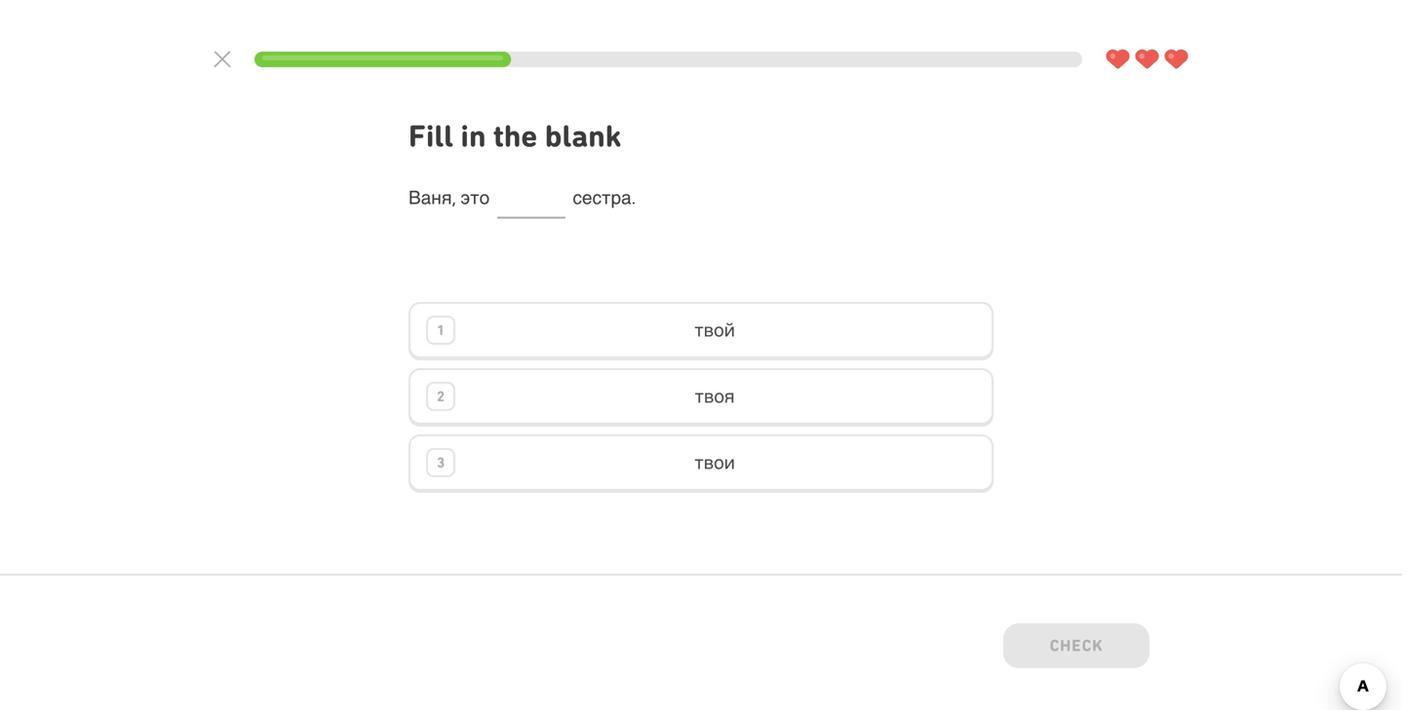 Task type: vqa. For each thing, say whether or not it's contained in the screenshot.
leftmost g
no



Task type: describe. For each thing, give the bounding box(es) containing it.
твой
[[695, 320, 735, 341]]

choice option group
[[409, 302, 994, 493]]

1 а from the left
[[421, 187, 431, 208]]

1 т from the left
[[470, 187, 479, 208]]

я
[[442, 187, 452, 208]]

твои
[[695, 453, 735, 474]]

р
[[611, 187, 621, 208]]

н
[[431, 187, 442, 208]]

in
[[461, 118, 486, 154]]

check button
[[1004, 624, 1150, 673]]

2
[[437, 388, 445, 405]]

,
[[452, 187, 456, 208]]

в
[[409, 187, 421, 208]]

в а н я , э т о
[[409, 187, 490, 208]]

э
[[461, 187, 470, 208]]

1
[[437, 322, 445, 339]]

fill
[[409, 118, 453, 154]]



Task type: locate. For each thing, give the bounding box(es) containing it.
т
[[470, 187, 479, 208], [602, 187, 611, 208]]

none radio containing твоя
[[409, 369, 994, 427]]

о
[[479, 187, 490, 208]]

1 horizontal spatial т
[[602, 187, 611, 208]]

е
[[582, 187, 592, 208]]

3
[[437, 454, 445, 472]]

а
[[421, 187, 431, 208], [621, 187, 632, 208]]

1 horizontal spatial с
[[592, 187, 602, 208]]

blank
[[545, 118, 622, 154]]

0 horizontal spatial а
[[421, 187, 431, 208]]

.
[[632, 187, 636, 208]]

None radio
[[409, 302, 994, 361], [409, 435, 994, 493], [409, 302, 994, 361], [409, 435, 994, 493]]

2 т from the left
[[602, 187, 611, 208]]

0 horizontal spatial т
[[470, 187, 479, 208]]

а right е
[[621, 187, 632, 208]]

с
[[573, 187, 582, 208], [592, 187, 602, 208]]

progress bar
[[255, 52, 1083, 67]]

None radio
[[409, 369, 994, 427]]

а left the я
[[421, 187, 431, 208]]

1 horizontal spatial а
[[621, 187, 632, 208]]

the
[[494, 118, 538, 154]]

check
[[1050, 637, 1103, 656]]

т right , on the left top of page
[[470, 187, 479, 208]]

fill in the blank
[[409, 118, 622, 154]]

1 с from the left
[[573, 187, 582, 208]]

с е с т р а .
[[573, 187, 636, 208]]

твоя
[[695, 386, 735, 407]]

2 а from the left
[[621, 187, 632, 208]]

т right е
[[602, 187, 611, 208]]

0 horizontal spatial с
[[573, 187, 582, 208]]

2 с from the left
[[592, 187, 602, 208]]



